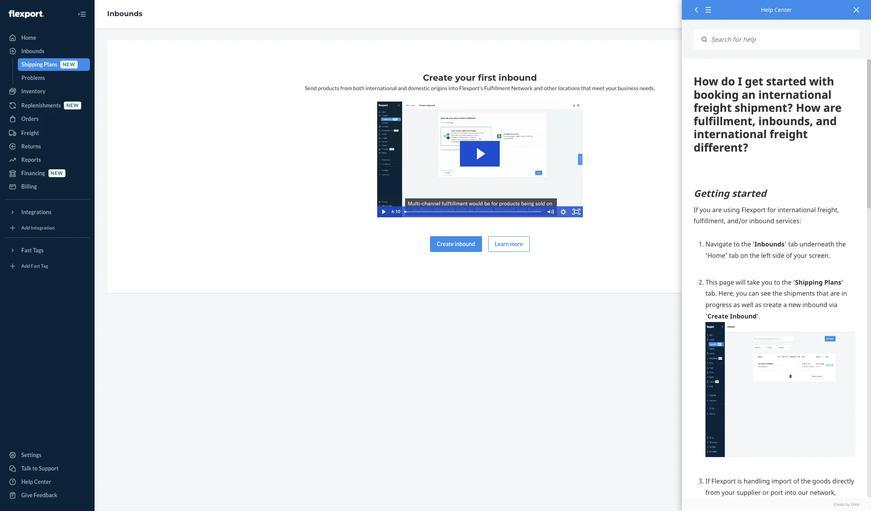 Task type: locate. For each thing, give the bounding box(es) containing it.
fast
[[21, 247, 32, 254], [31, 263, 40, 269]]

settings
[[21, 452, 41, 459]]

new
[[63, 62, 75, 68], [66, 103, 79, 109], [51, 170, 63, 176]]

freight
[[21, 130, 39, 136]]

inbounds
[[107, 10, 142, 18], [21, 48, 44, 54]]

0 horizontal spatial and
[[398, 85, 407, 91]]

create
[[423, 73, 453, 83], [437, 241, 454, 247]]

elevio by dixa
[[834, 502, 859, 508]]

create for inbound
[[437, 241, 454, 247]]

0 vertical spatial inbounds link
[[107, 10, 142, 18]]

add
[[21, 225, 30, 231], [21, 263, 30, 269]]

0 vertical spatial inbound
[[499, 73, 537, 83]]

other
[[544, 85, 557, 91]]

1 vertical spatial add
[[21, 263, 30, 269]]

plans
[[44, 61, 57, 68]]

1 vertical spatial inbound
[[455, 241, 475, 247]]

domestic
[[408, 85, 430, 91]]

inbound left learn
[[455, 241, 475, 247]]

1 vertical spatial inbounds link
[[5, 45, 90, 58]]

create inbound
[[437, 241, 475, 247]]

0 vertical spatial help
[[761, 6, 773, 13]]

your right meet
[[606, 85, 617, 91]]

1 add from the top
[[21, 225, 30, 231]]

new down reports link
[[51, 170, 63, 176]]

give feedback
[[21, 492, 57, 499]]

0 horizontal spatial help
[[21, 479, 33, 486]]

0 vertical spatial add
[[21, 225, 30, 231]]

your up flexport's at the right top of page
[[455, 73, 476, 83]]

0 vertical spatial create
[[423, 73, 453, 83]]

add inside add integration link
[[21, 225, 30, 231]]

inbounds inside inbounds link
[[21, 48, 44, 54]]

0 horizontal spatial inbounds link
[[5, 45, 90, 58]]

meet
[[592, 85, 604, 91]]

1 vertical spatial your
[[606, 85, 617, 91]]

1 vertical spatial inbounds
[[21, 48, 44, 54]]

0 vertical spatial new
[[63, 62, 75, 68]]

0 horizontal spatial help center
[[21, 479, 51, 486]]

financing
[[21, 170, 45, 177]]

support
[[39, 465, 59, 472]]

problems link
[[18, 72, 90, 84]]

and left the other
[[534, 85, 543, 91]]

1 vertical spatial fast
[[31, 263, 40, 269]]

add for add fast tag
[[21, 263, 30, 269]]

more
[[510, 241, 523, 247]]

fast tags button
[[5, 244, 90, 257]]

1 horizontal spatial your
[[606, 85, 617, 91]]

0 horizontal spatial your
[[455, 73, 476, 83]]

add left integration
[[21, 225, 30, 231]]

inbound up network
[[499, 73, 537, 83]]

help
[[761, 6, 773, 13], [21, 479, 33, 486]]

0 vertical spatial inbounds
[[107, 10, 142, 18]]

your
[[455, 73, 476, 83], [606, 85, 617, 91]]

help up the search search box
[[761, 6, 773, 13]]

both
[[353, 85, 364, 91]]

and
[[398, 85, 407, 91], [534, 85, 543, 91]]

help center
[[761, 6, 792, 13], [21, 479, 51, 486]]

1 vertical spatial help
[[21, 479, 33, 486]]

home link
[[5, 32, 90, 44]]

help up give at the bottom of the page
[[21, 479, 33, 486]]

talk
[[21, 465, 31, 472]]

1 vertical spatial new
[[66, 103, 79, 109]]

new for replenishments
[[66, 103, 79, 109]]

give
[[21, 492, 33, 499]]

0 vertical spatial your
[[455, 73, 476, 83]]

1 horizontal spatial and
[[534, 85, 543, 91]]

products
[[318, 85, 339, 91]]

video thumbnail image
[[377, 102, 583, 217], [377, 102, 583, 217]]

settings link
[[5, 449, 90, 462]]

needs.
[[639, 85, 655, 91]]

reports link
[[5, 154, 90, 166]]

center
[[774, 6, 792, 13], [34, 479, 51, 486]]

1 vertical spatial center
[[34, 479, 51, 486]]

new right plans
[[63, 62, 75, 68]]

integrations button
[[5, 206, 90, 219]]

inventory
[[21, 88, 45, 95]]

video element
[[377, 102, 583, 217]]

new up orders link
[[66, 103, 79, 109]]

add down fast tags
[[21, 263, 30, 269]]

help center up the search search box
[[761, 6, 792, 13]]

billing link
[[5, 181, 90, 193]]

inbound
[[499, 73, 537, 83], [455, 241, 475, 247]]

1 horizontal spatial inbound
[[499, 73, 537, 83]]

2 and from the left
[[534, 85, 543, 91]]

shipping
[[21, 61, 43, 68]]

1 horizontal spatial help center
[[761, 6, 792, 13]]

shipping plans
[[21, 61, 57, 68]]

1 horizontal spatial help
[[761, 6, 773, 13]]

reports
[[21, 156, 41, 163]]

and left domestic
[[398, 85, 407, 91]]

0 horizontal spatial inbound
[[455, 241, 475, 247]]

0 vertical spatial help center
[[761, 6, 792, 13]]

fast left the tags
[[21, 247, 32, 254]]

inbounds link
[[107, 10, 142, 18], [5, 45, 90, 58]]

add inside add fast tag link
[[21, 263, 30, 269]]

create inside create your first inbound send products from both international and domestic origins into flexport's fulfillment network and other locations that meet your business needs.
[[423, 73, 453, 83]]

0 horizontal spatial inbounds
[[21, 48, 44, 54]]

center up the search search box
[[774, 6, 792, 13]]

2 vertical spatial new
[[51, 170, 63, 176]]

orders
[[21, 115, 39, 122]]

freight link
[[5, 127, 90, 140]]

create inside button
[[437, 241, 454, 247]]

that
[[581, 85, 591, 91]]

2 add from the top
[[21, 263, 30, 269]]

help center down to
[[21, 479, 51, 486]]

returns link
[[5, 140, 90, 153]]

network
[[511, 85, 533, 91]]

0 vertical spatial center
[[774, 6, 792, 13]]

0 vertical spatial fast
[[21, 247, 32, 254]]

fast left tag
[[31, 263, 40, 269]]

1 vertical spatial create
[[437, 241, 454, 247]]

center down "talk to support"
[[34, 479, 51, 486]]

talk to support button
[[5, 463, 90, 475]]



Task type: vqa. For each thing, say whether or not it's contained in the screenshot.
Learn
yes



Task type: describe. For each thing, give the bounding box(es) containing it.
business
[[618, 85, 638, 91]]

orders link
[[5, 113, 90, 125]]

add fast tag
[[21, 263, 48, 269]]

feedback
[[34, 492, 57, 499]]

integrations
[[21, 209, 51, 216]]

fast tags
[[21, 247, 44, 254]]

flexport's
[[459, 85, 483, 91]]

add integration
[[21, 225, 55, 231]]

integration
[[31, 225, 55, 231]]

replenishments
[[21, 102, 61, 109]]

first
[[478, 73, 496, 83]]

tag
[[41, 263, 48, 269]]

origins
[[431, 85, 447, 91]]

1 horizontal spatial inbounds link
[[107, 10, 142, 18]]

tags
[[33, 247, 44, 254]]

send
[[305, 85, 317, 91]]

into
[[448, 85, 458, 91]]

locations
[[558, 85, 580, 91]]

1 horizontal spatial center
[[774, 6, 792, 13]]

new for financing
[[51, 170, 63, 176]]

home
[[21, 34, 36, 41]]

close navigation image
[[77, 9, 87, 19]]

elevio by dixa link
[[694, 502, 859, 508]]

talk to support
[[21, 465, 59, 472]]

1 and from the left
[[398, 85, 407, 91]]

Search search field
[[707, 30, 859, 49]]

learn more button
[[488, 236, 530, 252]]

1 horizontal spatial inbounds
[[107, 10, 142, 18]]

create inbound button
[[430, 236, 482, 252]]

give feedback button
[[5, 489, 90, 502]]

fulfillment
[[484, 85, 510, 91]]

1 vertical spatial help center
[[21, 479, 51, 486]]

help center link
[[5, 476, 90, 489]]

problems
[[21, 74, 45, 81]]

0 horizontal spatial center
[[34, 479, 51, 486]]

create for your
[[423, 73, 453, 83]]

add for add integration
[[21, 225, 30, 231]]

create your first inbound send products from both international and domestic origins into flexport's fulfillment network and other locations that meet your business needs.
[[305, 73, 655, 91]]

inbound inside create your first inbound send products from both international and domestic origins into flexport's fulfillment network and other locations that meet your business needs.
[[499, 73, 537, 83]]

new for shipping plans
[[63, 62, 75, 68]]

elevio
[[834, 502, 845, 508]]

add integration link
[[5, 222, 90, 235]]

fast inside "dropdown button"
[[21, 247, 32, 254]]

international
[[365, 85, 397, 91]]

learn more
[[495, 241, 523, 247]]

by
[[846, 502, 850, 508]]

inventory link
[[5, 85, 90, 98]]

learn
[[495, 241, 509, 247]]

from
[[340, 85, 352, 91]]

inbound inside button
[[455, 241, 475, 247]]

billing
[[21, 183, 37, 190]]

flexport logo image
[[9, 10, 44, 18]]

dixa
[[851, 502, 859, 508]]

returns
[[21, 143, 41, 150]]

to
[[32, 465, 38, 472]]

add fast tag link
[[5, 260, 90, 273]]



